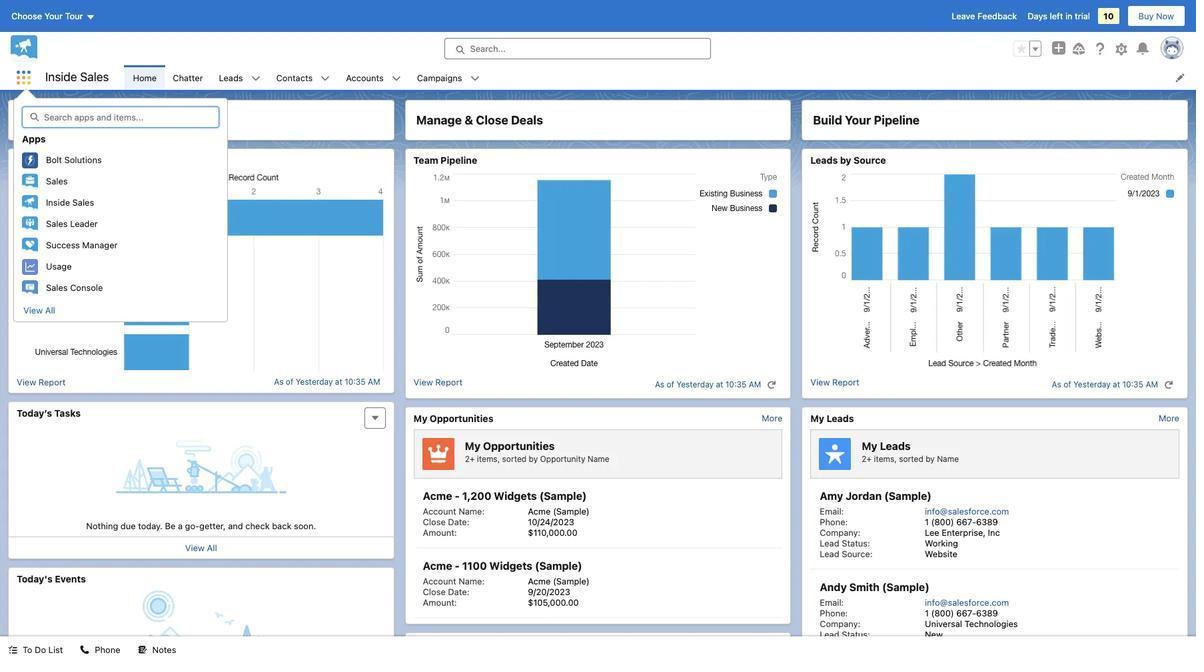 Task type: describe. For each thing, give the bounding box(es) containing it.
0 vertical spatial inside
[[45, 70, 77, 84]]

apps
[[22, 133, 46, 145]]

text default image for notes
[[138, 646, 147, 656]]

do
[[35, 645, 46, 656]]

manager
[[82, 240, 118, 251]]

phone: for amy
[[820, 517, 848, 528]]

customers
[[127, 113, 190, 127]]

close date: for 1100
[[423, 587, 470, 598]]

choose your tour button
[[11, 5, 96, 27]]

by for manage & close deals
[[529, 454, 538, 464]]

leave feedback
[[952, 11, 1017, 21]]

date: for 1100
[[448, 587, 470, 598]]

at for build your pipeline
[[1113, 380, 1121, 390]]

0 vertical spatial close
[[476, 113, 508, 127]]

1 horizontal spatial by
[[840, 155, 852, 166]]

leads inside my leads 2+ items, sorted by name
[[880, 440, 911, 452]]

enterprise,
[[942, 528, 986, 539]]

name inside my leads 2+ items, sorted by name
[[937, 454, 959, 464]]

campaigns list item
[[409, 65, 488, 90]]

sales up connect with your customers
[[80, 70, 109, 84]]

1 horizontal spatial view all
[[185, 543, 217, 554]]

(3)
[[560, 639, 574, 651]]

more link for build your pipeline
[[1159, 413, 1180, 424]]

search... button
[[444, 38, 711, 59]]

events
[[55, 574, 86, 585]]

usage
[[46, 261, 72, 272]]

sales leader
[[46, 219, 98, 229]]

notes
[[152, 645, 176, 656]]

sorted for close
[[502, 454, 527, 464]]

bolt
[[46, 155, 62, 165]]

am for manage
[[749, 380, 762, 390]]

to
[[23, 645, 32, 656]]

universal technologies
[[925, 619, 1018, 630]]

9/20/2023
[[528, 587, 571, 598]]

inside sales link
[[14, 193, 227, 214]]

acme (sample) for acme - 1100 widgets (sample)
[[528, 577, 590, 587]]

leader
[[70, 219, 98, 229]]

6389 for amy jordan (sample)
[[977, 517, 999, 528]]

status: for smith
[[842, 630, 871, 641]]

source:
[[842, 549, 873, 560]]

my for my opportunities
[[414, 413, 428, 424]]

tour
[[65, 11, 83, 21]]

report for customers
[[38, 377, 66, 388]]

manage & close deals
[[416, 113, 543, 127]]

lead source:
[[820, 549, 873, 560]]

(sample) up $105,000.00
[[553, 577, 590, 587]]

as of yesterday at 10:​35 am for build your pipeline
[[1052, 380, 1159, 390]]

company: for andy
[[820, 619, 861, 630]]

amy jordan (sample)
[[820, 491, 932, 503]]

soon.
[[294, 521, 316, 532]]

view report for customers
[[17, 377, 66, 388]]

be
[[165, 521, 176, 532]]

tasks
[[54, 408, 81, 419]]

viewed
[[458, 639, 492, 651]]

buy now
[[1139, 11, 1175, 21]]

by for build your pipeline
[[926, 454, 935, 464]]

success manager
[[46, 240, 118, 251]]

my leads link
[[811, 413, 854, 425]]

info@salesforce.com for andy smith (sample)
[[925, 598, 1010, 609]]

lead for andy smith (sample)
[[820, 630, 840, 641]]

usage link
[[14, 257, 227, 278]]

0 horizontal spatial as of yesterday at 10:​35 am
[[274, 377, 380, 387]]

text default image for to do list
[[8, 646, 17, 656]]

connect with your customers
[[19, 113, 190, 127]]

now
[[1157, 11, 1175, 21]]

contacts
[[276, 72, 313, 83]]

am for build
[[1146, 380, 1159, 390]]

sales for sales console
[[46, 283, 68, 293]]

lee
[[925, 528, 940, 539]]

amount: for acme - 1,200 widgets (sample)
[[423, 528, 457, 539]]

$105,000.00
[[528, 598, 579, 609]]

person
[[44, 155, 76, 166]]

of for manage & close deals
[[667, 380, 675, 390]]

items, for pipeline
[[874, 454, 897, 464]]

acme - 1100 widgets (sample)
[[423, 561, 583, 573]]

bolt solutions
[[46, 155, 102, 165]]

more for build your pipeline
[[1159, 413, 1180, 424]]

getter,
[[199, 521, 226, 532]]

days
[[1028, 11, 1048, 21]]

0 horizontal spatial pipeline
[[441, 155, 477, 166]]

campaigns link
[[409, 65, 470, 90]]

to do list
[[23, 645, 63, 656]]

0 horizontal spatial yesterday
[[296, 377, 333, 387]]

1 horizontal spatial your
[[98, 113, 124, 127]]

sales console link
[[14, 278, 227, 299]]

recently-
[[414, 639, 458, 651]]

report for deals
[[436, 377, 463, 388]]

left
[[1050, 11, 1064, 21]]

show more my opportunities records element
[[762, 413, 783, 424]]

sales person activity
[[17, 155, 114, 166]]

account name: for 1100
[[423, 577, 485, 587]]

inside inside apps list box
[[46, 197, 70, 208]]

my leads
[[811, 413, 854, 424]]

choose
[[11, 11, 42, 21]]

sales console
[[46, 283, 103, 293]]

view report link for customers
[[17, 377, 66, 388]]

view for connect with your customers
[[17, 377, 36, 388]]

acme - 1,200 widgets (sample)
[[423, 491, 587, 503]]

sales link
[[14, 171, 227, 193]]

close for 1100
[[423, 587, 446, 598]]

my for my opportunities 2+ items, sorted by opportunity name
[[465, 440, 481, 452]]

widgets for 1,200
[[494, 491, 537, 503]]

lead for amy jordan (sample)
[[820, 539, 840, 549]]

team
[[414, 155, 438, 166]]

text default image inside contacts list item
[[321, 74, 330, 83]]

today's
[[17, 574, 53, 585]]

chatter link
[[165, 65, 211, 90]]

10/24/2023
[[528, 517, 575, 528]]

view all button
[[23, 300, 56, 321]]

1 (800) 667-6389 for amy jordan (sample)
[[925, 517, 999, 528]]

list containing home
[[125, 65, 1197, 90]]

accounts list item
[[338, 65, 409, 90]]

my for my leads
[[811, 413, 825, 424]]

recently-viewed opportunities (3)
[[414, 639, 574, 651]]

smith
[[850, 582, 880, 594]]

success
[[46, 240, 80, 251]]

leads list item
[[211, 65, 268, 90]]

leads inside 'link'
[[827, 413, 854, 424]]

- for 1,200
[[455, 491, 460, 503]]

amy
[[820, 491, 844, 503]]

opportunity
[[540, 454, 586, 464]]

my opportunities
[[414, 413, 494, 424]]

(sample) up 9/20/2023
[[535, 561, 583, 573]]

(sample) up lee
[[885, 491, 932, 503]]

- for 1100
[[455, 561, 460, 573]]

10
[[1104, 11, 1114, 21]]

as for build your pipeline
[[1052, 380, 1062, 390]]

list
[[48, 645, 63, 656]]

website
[[925, 549, 958, 560]]

opportunities for my opportunities 2+ items, sorted by opportunity name
[[483, 440, 555, 452]]

sales leader link
[[14, 214, 227, 235]]

2 vertical spatial opportunities
[[494, 639, 558, 651]]

build
[[814, 113, 843, 127]]

today's tasks
[[17, 408, 81, 419]]

home
[[133, 72, 157, 83]]

sales for sales
[[46, 176, 68, 187]]

view report link for deals
[[414, 377, 463, 393]]

check
[[246, 521, 270, 532]]

0 horizontal spatial 10:​35
[[345, 377, 366, 387]]

widgets for 1100
[[490, 561, 533, 573]]

company: for amy
[[820, 528, 861, 539]]

text default image inside leads list item
[[251, 74, 260, 83]]

0 horizontal spatial of
[[286, 377, 294, 387]]

0 horizontal spatial am
[[368, 377, 380, 387]]

as of yesterday at 10:​35 am for manage & close deals
[[655, 380, 762, 390]]

nothing due today. be a go-getter, and check back soon.
[[86, 521, 316, 532]]

account for acme - 1100 widgets (sample)
[[423, 577, 456, 587]]

my opportunities 2+ items, sorted by opportunity name
[[465, 440, 610, 464]]

to do list button
[[0, 637, 71, 664]]

&
[[465, 113, 473, 127]]

today's
[[17, 408, 52, 419]]

status: for jordan
[[842, 539, 871, 549]]

your for choose
[[44, 11, 63, 21]]

sorted for pipeline
[[899, 454, 924, 464]]

as for manage & close deals
[[655, 380, 665, 390]]

acme (sample) for acme - 1,200 widgets (sample)
[[528, 507, 590, 517]]

lead status: for andy
[[820, 630, 871, 641]]

view for build your pipeline
[[811, 377, 830, 388]]

name: for 1,200
[[459, 507, 485, 517]]

(800) for andy smith (sample)
[[932, 609, 954, 619]]



Task type: locate. For each thing, give the bounding box(es) containing it.
1 amount: from the top
[[423, 528, 457, 539]]

andy
[[820, 582, 847, 594]]

1 vertical spatial amount:
[[423, 598, 457, 609]]

widgets right 1100
[[490, 561, 533, 573]]

1 - from the top
[[455, 491, 460, 503]]

1 sorted from the left
[[502, 454, 527, 464]]

view all link
[[185, 543, 217, 554]]

0 horizontal spatial report
[[38, 377, 66, 388]]

text default image right contacts
[[321, 74, 330, 83]]

0 vertical spatial account
[[423, 507, 456, 517]]

2 account from the top
[[423, 577, 456, 587]]

status: down smith at the bottom of the page
[[842, 630, 871, 641]]

1 up new at the right of the page
[[925, 609, 929, 619]]

1 horizontal spatial text default image
[[138, 646, 147, 656]]

1 status: from the top
[[842, 539, 871, 549]]

view all down the sales console
[[23, 305, 55, 316]]

view all inside popup button
[[23, 305, 55, 316]]

all
[[45, 305, 55, 316], [207, 543, 217, 554]]

0 horizontal spatial items,
[[477, 454, 500, 464]]

- left 1,200
[[455, 491, 460, 503]]

667- for amy jordan (sample)
[[957, 517, 977, 528]]

1 horizontal spatial all
[[207, 543, 217, 554]]

1 horizontal spatial at
[[716, 380, 724, 390]]

contacts link
[[268, 65, 321, 90]]

date: down 1,200
[[448, 517, 470, 528]]

1 vertical spatial 1
[[925, 609, 929, 619]]

acme (sample) up $110,000.00
[[528, 507, 590, 517]]

1 vertical spatial -
[[455, 561, 460, 573]]

0 horizontal spatial at
[[335, 377, 343, 387]]

10:​35 for manage & close deals
[[726, 380, 747, 390]]

my for my leads 2+ items, sorted by name
[[862, 440, 878, 452]]

1 (800) 667-6389 for andy smith (sample)
[[925, 609, 999, 619]]

email: for amy
[[820, 507, 844, 517]]

1 horizontal spatial as of yesterday at 10:​35 am
[[655, 380, 762, 390]]

(800) for amy jordan (sample)
[[932, 517, 954, 528]]

account name:
[[423, 507, 485, 517], [423, 577, 485, 587]]

show more my leads records element
[[1159, 413, 1180, 424]]

1 horizontal spatial pipeline
[[874, 113, 920, 127]]

view all down nothing due today. be a go-getter, and check back soon.
[[185, 543, 217, 554]]

1 more link from the left
[[762, 413, 783, 424]]

working
[[925, 539, 959, 549]]

0 horizontal spatial sorted
[[502, 454, 527, 464]]

2 vertical spatial close
[[423, 587, 446, 598]]

sorted inside my opportunities 2+ items, sorted by opportunity name
[[502, 454, 527, 464]]

1 vertical spatial date:
[[448, 587, 470, 598]]

date: for 1,200
[[448, 517, 470, 528]]

your for build
[[845, 113, 872, 127]]

report up today's tasks
[[38, 377, 66, 388]]

sales down apps
[[17, 155, 42, 166]]

name: down 1,200
[[459, 507, 485, 517]]

accounts
[[346, 72, 384, 83]]

today's events
[[17, 574, 86, 585]]

text default image right accounts
[[392, 74, 401, 83]]

2 1 from the top
[[925, 609, 929, 619]]

phone:
[[820, 517, 848, 528], [820, 609, 848, 619]]

items,
[[477, 454, 500, 464], [874, 454, 897, 464]]

text default image left contacts
[[251, 74, 260, 83]]

2 email: from the top
[[820, 598, 844, 609]]

view report link up my leads
[[811, 377, 860, 393]]

2 (800) from the top
[[932, 609, 954, 619]]

name: down 1100
[[459, 577, 485, 587]]

0 vertical spatial -
[[455, 491, 460, 503]]

2+ up 1,200
[[465, 454, 475, 464]]

company: down andy
[[820, 619, 861, 630]]

close for 1,200
[[423, 517, 446, 528]]

2 report from the left
[[436, 377, 463, 388]]

0 vertical spatial company:
[[820, 528, 861, 539]]

1 lead from the top
[[820, 539, 840, 549]]

1
[[925, 517, 929, 528], [925, 609, 929, 619]]

0 horizontal spatial as
[[274, 377, 284, 387]]

more link for manage & close deals
[[762, 413, 783, 424]]

amount: for acme - 1100 widgets (sample)
[[423, 598, 457, 609]]

1 horizontal spatial 2+
[[862, 454, 872, 464]]

0 vertical spatial (800)
[[932, 517, 954, 528]]

view report link up today's
[[17, 377, 66, 388]]

info@salesforce.com for amy jordan (sample)
[[925, 507, 1010, 517]]

your right 'build'
[[845, 113, 872, 127]]

0 vertical spatial widgets
[[494, 491, 537, 503]]

(sample) right smith at the bottom of the page
[[883, 582, 930, 594]]

1 name: from the top
[[459, 507, 485, 517]]

acme left 1,200
[[423, 491, 452, 503]]

(800) up working
[[932, 517, 954, 528]]

3 lead from the top
[[820, 630, 840, 641]]

text default image inside to do list button
[[8, 646, 17, 656]]

2 horizontal spatial of
[[1064, 380, 1072, 390]]

2 horizontal spatial view report
[[811, 377, 860, 388]]

(sample)
[[540, 491, 587, 503], [885, 491, 932, 503], [553, 507, 590, 517], [535, 561, 583, 573], [553, 577, 590, 587], [883, 582, 930, 594]]

am
[[368, 377, 380, 387], [749, 380, 762, 390], [1146, 380, 1159, 390]]

andy smith (sample)
[[820, 582, 930, 594]]

1 report from the left
[[38, 377, 66, 388]]

2 horizontal spatial your
[[845, 113, 872, 127]]

my inside my opportunities 2+ items, sorted by opportunity name
[[465, 440, 481, 452]]

items, up amy jordan (sample)
[[874, 454, 897, 464]]

0 vertical spatial 1 (800) 667-6389
[[925, 517, 999, 528]]

1 account name: from the top
[[423, 507, 485, 517]]

my
[[414, 413, 428, 424], [811, 413, 825, 424], [465, 440, 481, 452], [862, 440, 878, 452]]

1 2+ from the left
[[465, 454, 475, 464]]

1 vertical spatial inside
[[46, 197, 70, 208]]

text default image up show more my leads records element at the bottom right of page
[[1165, 381, 1174, 390]]

2 account name: from the top
[[423, 577, 485, 587]]

2 phone: from the top
[[820, 609, 848, 619]]

2+
[[465, 454, 475, 464], [862, 454, 872, 464]]

1 vertical spatial 1 (800) 667-6389
[[925, 609, 999, 619]]

close date: down 1,200
[[423, 517, 470, 528]]

text default image down search...
[[470, 74, 480, 83]]

all inside popup button
[[45, 305, 55, 316]]

0 horizontal spatial view report
[[17, 377, 66, 388]]

2 horizontal spatial text default image
[[470, 74, 480, 83]]

1 (800) 667-6389 up new at the right of the page
[[925, 609, 999, 619]]

1 6389 from the top
[[977, 517, 999, 528]]

inside
[[45, 70, 77, 84], [46, 197, 70, 208]]

group
[[1014, 41, 1042, 57]]

0 horizontal spatial view all
[[23, 305, 55, 316]]

1 horizontal spatial yesterday
[[677, 380, 714, 390]]

1 date: from the top
[[448, 517, 470, 528]]

search...
[[470, 43, 506, 54]]

email: down amy
[[820, 507, 844, 517]]

0 vertical spatial account name:
[[423, 507, 485, 517]]

2 1 (800) 667-6389 from the top
[[925, 609, 999, 619]]

sales down usage
[[46, 283, 68, 293]]

leave feedback link
[[952, 11, 1017, 21]]

pipeline right the team
[[441, 155, 477, 166]]

1 vertical spatial info@salesforce.com
[[925, 598, 1010, 609]]

and
[[228, 521, 243, 532]]

contacts list item
[[268, 65, 338, 90]]

1 vertical spatial account name:
[[423, 577, 485, 587]]

1 horizontal spatial as
[[655, 380, 665, 390]]

lead status: down andy
[[820, 630, 871, 641]]

amount:
[[423, 528, 457, 539], [423, 598, 457, 609]]

home link
[[125, 65, 165, 90]]

my leads 2+ items, sorted by name
[[862, 440, 959, 464]]

(sample) up 10/24/2023
[[540, 491, 587, 503]]

2+ for &
[[465, 454, 475, 464]]

1 for amy jordan (sample)
[[925, 517, 929, 528]]

email: down andy
[[820, 598, 844, 609]]

1 vertical spatial lead status:
[[820, 630, 871, 641]]

acme left 1100
[[423, 561, 452, 573]]

phone
[[95, 645, 120, 656]]

source
[[854, 155, 886, 166]]

name: for 1100
[[459, 577, 485, 587]]

0 vertical spatial email:
[[820, 507, 844, 517]]

1 company: from the top
[[820, 528, 861, 539]]

0 vertical spatial name:
[[459, 507, 485, 517]]

deals
[[511, 113, 543, 127]]

1 up working
[[925, 517, 929, 528]]

pipeline
[[874, 113, 920, 127], [441, 155, 477, 166]]

close
[[476, 113, 508, 127], [423, 517, 446, 528], [423, 587, 446, 598]]

0 vertical spatial phone:
[[820, 517, 848, 528]]

2 sorted from the left
[[899, 454, 924, 464]]

2 6389 from the top
[[977, 609, 999, 619]]

3 view report link from the left
[[811, 377, 860, 393]]

info@salesforce.com link for andy smith (sample)
[[925, 598, 1010, 609]]

more for manage & close deals
[[762, 413, 783, 424]]

1 vertical spatial opportunities
[[483, 440, 555, 452]]

2+ up jordan
[[862, 454, 872, 464]]

text default image inside the accounts list item
[[392, 74, 401, 83]]

view inside popup button
[[23, 305, 43, 316]]

your right "with"
[[98, 113, 124, 127]]

1 vertical spatial 667-
[[957, 609, 977, 619]]

0 vertical spatial all
[[45, 305, 55, 316]]

1 horizontal spatial view report link
[[414, 377, 463, 393]]

lee enterprise, inc
[[925, 528, 1001, 539]]

1 horizontal spatial 10:​35
[[726, 380, 747, 390]]

6389
[[977, 517, 999, 528], [977, 609, 999, 619]]

2 - from the top
[[455, 561, 460, 573]]

text default image left phone
[[80, 646, 90, 656]]

1 phone: from the top
[[820, 517, 848, 528]]

667- for andy smith (sample)
[[957, 609, 977, 619]]

acme (sample) up $105,000.00
[[528, 577, 590, 587]]

phone: down amy
[[820, 517, 848, 528]]

info@salesforce.com link up enterprise,
[[925, 507, 1010, 517]]

2 horizontal spatial 10:​35
[[1123, 380, 1144, 390]]

inc
[[988, 528, 1001, 539]]

667- left inc
[[957, 517, 977, 528]]

0 vertical spatial lead status:
[[820, 539, 871, 549]]

text default image
[[251, 74, 260, 83], [321, 74, 330, 83], [392, 74, 401, 83], [768, 381, 777, 390], [1165, 381, 1174, 390], [80, 646, 90, 656]]

2 lead status: from the top
[[820, 630, 871, 641]]

inside up connect
[[45, 70, 77, 84]]

sorted inside my leads 2+ items, sorted by name
[[899, 454, 924, 464]]

2 horizontal spatial report
[[833, 377, 860, 388]]

report up my leads
[[833, 377, 860, 388]]

1100
[[462, 561, 487, 573]]

info@salesforce.com link up universal technologies
[[925, 598, 1010, 609]]

2 items, from the left
[[874, 454, 897, 464]]

2 lead from the top
[[820, 549, 840, 560]]

text default image inside 'phone' button
[[80, 646, 90, 656]]

trial
[[1075, 11, 1091, 21]]

667- down website
[[957, 609, 977, 619]]

0 horizontal spatial text default image
[[8, 646, 17, 656]]

1 horizontal spatial am
[[749, 380, 762, 390]]

1 vertical spatial phone:
[[820, 609, 848, 619]]

leads inside list item
[[219, 72, 243, 83]]

0 horizontal spatial 2+
[[465, 454, 475, 464]]

inside sales up sales leader at the left
[[46, 197, 94, 208]]

1 (800) 667-6389
[[925, 517, 999, 528], [925, 609, 999, 619]]

widgets right 1,200
[[494, 491, 537, 503]]

2 horizontal spatial view report link
[[811, 377, 860, 393]]

0 horizontal spatial by
[[529, 454, 538, 464]]

due
[[121, 521, 136, 532]]

your left tour
[[44, 11, 63, 21]]

lead status: for amy
[[820, 539, 871, 549]]

inside sales inside apps list box
[[46, 197, 94, 208]]

2+ inside my opportunities 2+ items, sorted by opportunity name
[[465, 454, 475, 464]]

account for acme - 1,200 widgets (sample)
[[423, 507, 456, 517]]

inside up sales leader at the left
[[46, 197, 70, 208]]

all down getter,
[[207, 543, 217, 554]]

1 for andy smith (sample)
[[925, 609, 929, 619]]

lead status:
[[820, 539, 871, 549], [820, 630, 871, 641]]

1 name from the left
[[588, 454, 610, 464]]

sorted
[[502, 454, 527, 464], [899, 454, 924, 464]]

(800) up new at the right of the page
[[932, 609, 954, 619]]

2 horizontal spatial as of yesterday at 10:​35 am
[[1052, 380, 1159, 390]]

1 vertical spatial widgets
[[490, 561, 533, 573]]

text default image inside the campaigns "list item"
[[470, 74, 480, 83]]

phone: for andy
[[820, 609, 848, 619]]

acme up $105,000.00
[[528, 577, 551, 587]]

view report up my opportunities
[[414, 377, 463, 388]]

1 info@salesforce.com link from the top
[[925, 507, 1010, 517]]

buy now button
[[1128, 5, 1186, 27]]

by inside my leads 2+ items, sorted by name
[[926, 454, 935, 464]]

opportunities for my opportunities
[[430, 413, 494, 424]]

1 (800) 667-6389 up working
[[925, 517, 999, 528]]

2 close date: from the top
[[423, 587, 470, 598]]

acme up $110,000.00
[[528, 507, 551, 517]]

1 vertical spatial pipeline
[[441, 155, 477, 166]]

console
[[70, 283, 103, 293]]

2+ for your
[[862, 454, 872, 464]]

go-
[[185, 521, 199, 532]]

yesterday
[[296, 377, 333, 387], [677, 380, 714, 390], [1074, 380, 1111, 390]]

(800)
[[932, 517, 954, 528], [932, 609, 954, 619]]

2 more link from the left
[[1159, 413, 1180, 424]]

close date:
[[423, 517, 470, 528], [423, 587, 470, 598]]

leads link
[[211, 65, 251, 90]]

10:​35 for build your pipeline
[[1123, 380, 1144, 390]]

1 vertical spatial view all
[[185, 543, 217, 554]]

2 info@salesforce.com link from the top
[[925, 598, 1010, 609]]

text default image up show more my opportunities records element
[[768, 381, 777, 390]]

list
[[125, 65, 1197, 90]]

1 horizontal spatial name
[[937, 454, 959, 464]]

1 vertical spatial name:
[[459, 577, 485, 587]]

2 company: from the top
[[820, 619, 861, 630]]

0 horizontal spatial name
[[588, 454, 610, 464]]

sales for sales person activity
[[17, 155, 42, 166]]

report up my opportunities
[[436, 377, 463, 388]]

name inside my opportunities 2+ items, sorted by opportunity name
[[588, 454, 610, 464]]

yesterday for manage & close deals
[[677, 380, 714, 390]]

1 acme (sample) from the top
[[528, 507, 590, 517]]

view report for deals
[[414, 377, 463, 388]]

date: down 1100
[[448, 587, 470, 598]]

campaigns
[[417, 72, 462, 83]]

info@salesforce.com up enterprise,
[[925, 507, 1010, 517]]

1 vertical spatial all
[[207, 543, 217, 554]]

feedback
[[978, 11, 1017, 21]]

status:
[[842, 539, 871, 549], [842, 630, 871, 641]]

nothing
[[86, 521, 118, 532]]

inside sales
[[45, 70, 109, 84], [46, 197, 94, 208]]

1 1 (800) 667-6389 from the top
[[925, 517, 999, 528]]

2 amount: from the top
[[423, 598, 457, 609]]

by up amy jordan (sample)
[[926, 454, 935, 464]]

email: for andy
[[820, 598, 844, 609]]

sorted up acme - 1,200 widgets (sample)
[[502, 454, 527, 464]]

2 date: from the top
[[448, 587, 470, 598]]

opportunities
[[430, 413, 494, 424], [483, 440, 555, 452], [494, 639, 558, 651]]

1 vertical spatial status:
[[842, 630, 871, 641]]

1 (800) from the top
[[932, 517, 954, 528]]

company: up lead source:
[[820, 528, 861, 539]]

account name: down 1,200
[[423, 507, 485, 517]]

text default image left to
[[8, 646, 17, 656]]

2 horizontal spatial by
[[926, 454, 935, 464]]

text default image
[[470, 74, 480, 83], [8, 646, 17, 656], [138, 646, 147, 656]]

2 more from the left
[[1159, 413, 1180, 424]]

2 name from the left
[[937, 454, 959, 464]]

text default image left notes
[[138, 646, 147, 656]]

view report up today's
[[17, 377, 66, 388]]

$110,000.00
[[528, 528, 578, 539]]

1 account from the top
[[423, 507, 456, 517]]

1 vertical spatial close
[[423, 517, 446, 528]]

info@salesforce.com link for amy jordan (sample)
[[925, 507, 1010, 517]]

1 items, from the left
[[477, 454, 500, 464]]

pipeline up source on the right
[[874, 113, 920, 127]]

all down the sales console
[[45, 305, 55, 316]]

view report up my leads
[[811, 377, 860, 388]]

2 view report link from the left
[[414, 377, 463, 393]]

1 lead status: from the top
[[820, 539, 871, 549]]

1 vertical spatial info@salesforce.com link
[[925, 598, 1010, 609]]

1 vertical spatial company:
[[820, 619, 861, 630]]

a
[[178, 521, 183, 532]]

account name: for 1,200
[[423, 507, 485, 517]]

sales down person
[[46, 176, 68, 187]]

by inside my opportunities 2+ items, sorted by opportunity name
[[529, 454, 538, 464]]

items, inside my leads 2+ items, sorted by name
[[874, 454, 897, 464]]

activity
[[78, 155, 114, 166]]

3 view report from the left
[[811, 377, 860, 388]]

1 horizontal spatial more
[[1159, 413, 1180, 424]]

2 horizontal spatial am
[[1146, 380, 1159, 390]]

close date: down 1100
[[423, 587, 470, 598]]

inside sales up "with"
[[45, 70, 109, 84]]

1 view report link from the left
[[17, 377, 66, 388]]

1 horizontal spatial of
[[667, 380, 675, 390]]

as
[[274, 377, 284, 387], [655, 380, 665, 390], [1052, 380, 1062, 390]]

0 vertical spatial opportunities
[[430, 413, 494, 424]]

2 667- from the top
[[957, 609, 977, 619]]

(sample) up $110,000.00
[[553, 507, 590, 517]]

sales for sales leader
[[46, 219, 68, 229]]

0 vertical spatial info@salesforce.com
[[925, 507, 1010, 517]]

apps list box
[[14, 150, 227, 299]]

close date: for 1,200
[[423, 517, 470, 528]]

account name: down 1100
[[423, 577, 485, 587]]

1 horizontal spatial report
[[436, 377, 463, 388]]

0 vertical spatial close date:
[[423, 517, 470, 528]]

items, up 1,200
[[477, 454, 500, 464]]

view report link up my opportunities
[[414, 377, 463, 393]]

technologies
[[965, 619, 1018, 630]]

lead status: up andy
[[820, 539, 871, 549]]

my inside 'link'
[[811, 413, 825, 424]]

choose your tour
[[11, 11, 83, 21]]

sales up leader
[[72, 197, 94, 208]]

name:
[[459, 507, 485, 517], [459, 577, 485, 587]]

view for manage & close deals
[[414, 377, 433, 388]]

2 horizontal spatial at
[[1113, 380, 1121, 390]]

Search apps and items... search field
[[22, 107, 219, 128]]

days left in trial
[[1028, 11, 1091, 21]]

acme
[[423, 491, 452, 503], [528, 507, 551, 517], [423, 561, 452, 573], [528, 577, 551, 587]]

build your pipeline
[[814, 113, 920, 127]]

1 horizontal spatial view report
[[414, 377, 463, 388]]

1 horizontal spatial items,
[[874, 454, 897, 464]]

3 report from the left
[[833, 377, 860, 388]]

back
[[272, 521, 292, 532]]

0 vertical spatial inside sales
[[45, 70, 109, 84]]

yesterday for build your pipeline
[[1074, 380, 1111, 390]]

phone: down andy
[[820, 609, 848, 619]]

1 view report from the left
[[17, 377, 66, 388]]

view all
[[23, 305, 55, 316], [185, 543, 217, 554]]

at for manage & close deals
[[716, 380, 724, 390]]

1 vertical spatial email:
[[820, 598, 844, 609]]

1 667- from the top
[[957, 517, 977, 528]]

1 vertical spatial acme (sample)
[[528, 577, 590, 587]]

1 more from the left
[[762, 413, 783, 424]]

of for build your pipeline
[[1064, 380, 1072, 390]]

info@salesforce.com up universal technologies
[[925, 598, 1010, 609]]

by left opportunity at left
[[529, 454, 538, 464]]

sales up success
[[46, 219, 68, 229]]

of
[[286, 377, 294, 387], [667, 380, 675, 390], [1064, 380, 1072, 390]]

leave
[[952, 11, 976, 21]]

1 info@salesforce.com from the top
[[925, 507, 1010, 517]]

2 name: from the top
[[459, 577, 485, 587]]

0 vertical spatial 667-
[[957, 517, 977, 528]]

success manager link
[[14, 235, 227, 257]]

2 acme (sample) from the top
[[528, 577, 590, 587]]

email:
[[820, 507, 844, 517], [820, 598, 844, 609]]

my inside my leads 2+ items, sorted by name
[[862, 440, 878, 452]]

0 vertical spatial status:
[[842, 539, 871, 549]]

connect
[[19, 113, 68, 127]]

sorted up amy jordan (sample)
[[899, 454, 924, 464]]

0 vertical spatial 1
[[925, 517, 929, 528]]

2 view report from the left
[[414, 377, 463, 388]]

2+ inside my leads 2+ items, sorted by name
[[862, 454, 872, 464]]

2 2+ from the left
[[862, 454, 872, 464]]

0 vertical spatial info@salesforce.com link
[[925, 507, 1010, 517]]

1 email: from the top
[[820, 507, 844, 517]]

new
[[925, 630, 943, 641]]

opportunities inside my opportunities 2+ items, sorted by opportunity name
[[483, 440, 555, 452]]

1 vertical spatial inside sales
[[46, 197, 94, 208]]

0 vertical spatial acme (sample)
[[528, 507, 590, 517]]

- left 1100
[[455, 561, 460, 573]]

0 horizontal spatial more link
[[762, 413, 783, 424]]

your inside choose your tour 'dropdown button'
[[44, 11, 63, 21]]

6389 for andy smith (sample)
[[977, 609, 999, 619]]

text default image inside the notes button
[[138, 646, 147, 656]]

leads by source
[[811, 155, 886, 166]]

items, inside my opportunities 2+ items, sorted by opportunity name
[[477, 454, 500, 464]]

in
[[1066, 11, 1073, 21]]

2 status: from the top
[[842, 630, 871, 641]]

0 horizontal spatial your
[[44, 11, 63, 21]]

items, for close
[[477, 454, 500, 464]]

by left source on the right
[[840, 155, 852, 166]]

1 vertical spatial account
[[423, 577, 456, 587]]

1 1 from the top
[[925, 517, 929, 528]]

2 info@salesforce.com from the top
[[925, 598, 1010, 609]]

status: up smith at the bottom of the page
[[842, 539, 871, 549]]

1 horizontal spatial sorted
[[899, 454, 924, 464]]

1 close date: from the top
[[423, 517, 470, 528]]



Task type: vqa. For each thing, say whether or not it's contained in the screenshot.


